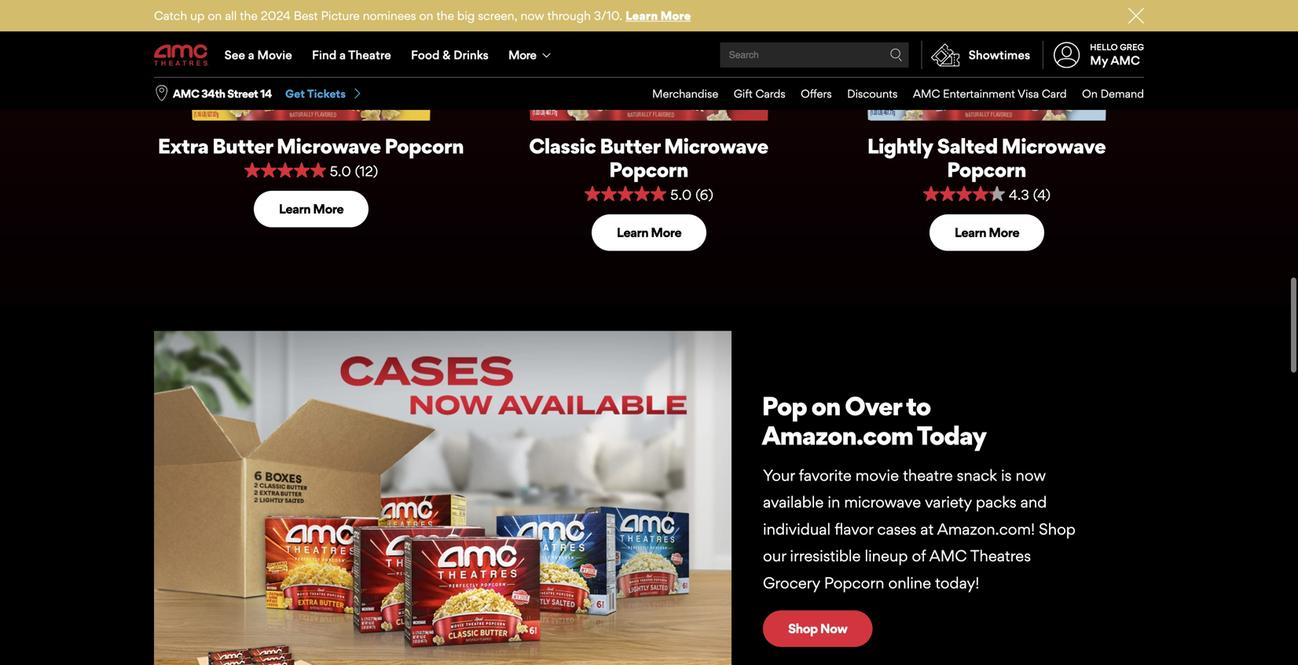 Task type: describe. For each thing, give the bounding box(es) containing it.
0 horizontal spatial now
[[521, 8, 544, 23]]

more inside button
[[509, 48, 536, 62]]

salted
[[937, 134, 998, 159]]

amc inside the your favorite movie theatre snack is now available in microwave variety packs and individual flavor cases at amazon.com! shop our irresistible lineup of amc theatres grocery popcorn online today!
[[930, 547, 967, 566]]

2024
[[261, 8, 291, 23]]

more for lightly salted microwave popcorn
[[989, 225, 1019, 240]]

perfectly popcorn image for lightly
[[861, 0, 1113, 122]]

microwave for extra butter microwave popcorn
[[277, 134, 381, 159]]

a for theatre
[[339, 48, 346, 62]]

on
[[1082, 87, 1098, 101]]

street
[[227, 87, 258, 101]]

menu containing merchandise
[[637, 78, 1144, 110]]

5.0 for classic butter microwave popcorn
[[671, 187, 692, 204]]

cases
[[877, 520, 917, 539]]

see a movie link
[[215, 33, 302, 77]]

5.0 (6)
[[671, 187, 713, 204]]

learn more link for lightly salted microwave popcorn
[[930, 215, 1045, 251]]

and
[[1021, 493, 1047, 512]]

showtimes link
[[922, 41, 1031, 69]]

learn right 3/10.
[[626, 8, 658, 23]]

see
[[224, 48, 245, 62]]

menu containing more
[[154, 33, 1144, 77]]

favorite
[[799, 466, 852, 485]]

theatres
[[971, 547, 1031, 566]]

now inside the your favorite movie theatre snack is now available in microwave variety packs and individual flavor cases at amazon.com! shop our irresistible lineup of amc theatres grocery popcorn online today!
[[1016, 466, 1046, 485]]

showtimes image
[[922, 41, 969, 69]]

pop
[[762, 391, 807, 422]]

get tickets link
[[285, 87, 363, 101]]

merchandise
[[652, 87, 719, 101]]

popcorn for lightly salted microwave popcorn
[[947, 157, 1026, 182]]

1 the from the left
[[240, 8, 258, 23]]

amc down showtimes 'image'
[[913, 87, 940, 101]]

theatre
[[903, 466, 953, 485]]

learn for classic butter microwave popcorn
[[617, 225, 649, 240]]

big
[[457, 8, 475, 23]]

classic
[[529, 134, 596, 159]]

34th
[[201, 87, 225, 101]]

now
[[820, 621, 847, 637]]

amc entertainment visa card
[[913, 87, 1067, 101]]

shop now
[[788, 621, 847, 637]]

hello greg my amc
[[1090, 42, 1144, 68]]

theatre
[[348, 48, 391, 62]]

learn more for lightly
[[955, 225, 1019, 240]]

2 the from the left
[[436, 8, 454, 23]]

find a theatre
[[312, 48, 391, 62]]

hello
[[1090, 42, 1118, 52]]

variety
[[925, 493, 972, 512]]

3/10.
[[594, 8, 623, 23]]

go to my account page element
[[1043, 33, 1144, 77]]

online
[[889, 574, 931, 593]]

microwave for classic butter microwave popcorn
[[664, 134, 768, 159]]

today!
[[935, 574, 980, 593]]

popcorn for classic butter microwave popcorn
[[609, 157, 688, 182]]

(4)
[[1033, 187, 1051, 204]]

microwave for lightly salted microwave popcorn
[[1002, 134, 1106, 159]]

find a theatre link
[[302, 33, 401, 77]]

discounts
[[847, 87, 898, 101]]

amc 34th street 14
[[173, 87, 272, 101]]

extra
[[158, 134, 208, 159]]

search the AMC website text field
[[727, 49, 890, 61]]

nominees
[[363, 8, 416, 23]]

my
[[1090, 53, 1108, 68]]

best
[[294, 8, 318, 23]]

see a movie
[[224, 48, 292, 62]]

offers link
[[786, 78, 832, 110]]

popcorn for extra butter microwave popcorn
[[385, 134, 464, 159]]

user profile image
[[1045, 42, 1089, 68]]

packs
[[976, 493, 1017, 512]]

learn for extra butter microwave popcorn
[[279, 201, 311, 217]]

14
[[260, 87, 272, 101]]

all
[[225, 8, 237, 23]]

catch up on all the 2024 best picture nominees on the big screen, now through 3/10. learn more
[[154, 8, 691, 23]]

gift cards
[[734, 87, 786, 101]]

a for movie
[[248, 48, 254, 62]]

learn for lightly salted microwave popcorn
[[955, 225, 986, 240]]

0 horizontal spatial on
[[208, 8, 222, 23]]

amazon.com
[[762, 420, 913, 452]]

picture
[[321, 8, 360, 23]]

food & drinks link
[[401, 33, 499, 77]]

1 horizontal spatial on
[[419, 8, 433, 23]]

movie
[[257, 48, 292, 62]]

amc entertainment visa card link
[[898, 78, 1067, 110]]

over
[[845, 391, 902, 422]]

more button
[[499, 33, 564, 77]]

learn more link for extra butter microwave popcorn
[[254, 191, 369, 227]]

(6)
[[696, 187, 713, 204]]

flavor
[[835, 520, 873, 539]]

food & drinks
[[411, 48, 489, 62]]

lightly salted microwave popcorn
[[867, 134, 1106, 182]]

drinks
[[454, 48, 489, 62]]

gift cards link
[[719, 78, 786, 110]]



Task type: locate. For each thing, give the bounding box(es) containing it.
more for classic butter microwave popcorn
[[651, 225, 682, 240]]

learn more
[[279, 201, 344, 217], [617, 225, 682, 240], [955, 225, 1019, 240]]

classic butter microwave popcorn
[[529, 134, 768, 182]]

0 vertical spatial 5.0
[[330, 163, 351, 180]]

to
[[906, 391, 931, 422]]

learn more link for classic butter microwave popcorn
[[592, 215, 707, 251]]

visa
[[1018, 87, 1039, 101]]

butter for classic
[[600, 134, 660, 159]]

1 horizontal spatial now
[[1016, 466, 1046, 485]]

microwave inside classic butter microwave popcorn
[[664, 134, 768, 159]]

a right find at the top of page
[[339, 48, 346, 62]]

gift
[[734, 87, 753, 101]]

more down 5.0 (12)
[[313, 201, 344, 217]]

perfectly popcorn image for classic
[[523, 0, 775, 122]]

1 horizontal spatial shop
[[1039, 520, 1076, 539]]

discounts link
[[832, 78, 898, 110]]

on
[[208, 8, 222, 23], [419, 8, 433, 23], [812, 391, 840, 422]]

5.0 (12)
[[330, 163, 378, 180]]

the left big
[[436, 8, 454, 23]]

0 vertical spatial now
[[521, 8, 544, 23]]

learn
[[626, 8, 658, 23], [279, 201, 311, 217], [617, 225, 649, 240], [955, 225, 986, 240]]

the right 'all'
[[240, 8, 258, 23]]

&
[[443, 48, 451, 62]]

butter down street
[[212, 134, 273, 159]]

learn more link down 5.0 (6)
[[592, 215, 707, 251]]

0 horizontal spatial perfectly popcorn image
[[185, 0, 437, 122]]

showtimes
[[969, 48, 1031, 62]]

a inside find a theatre link
[[339, 48, 346, 62]]

0 horizontal spatial shop
[[788, 621, 818, 637]]

microwave up 5.0 (12)
[[277, 134, 381, 159]]

5.0 left (12)
[[330, 163, 351, 180]]

5.0
[[330, 163, 351, 180], [671, 187, 692, 204]]

1 perfectly popcorn image from the left
[[185, 0, 437, 122]]

extra butter microwave popcorn
[[158, 134, 464, 159]]

amc inside button
[[173, 87, 199, 101]]

snack
[[957, 466, 997, 485]]

learn more for extra
[[279, 201, 344, 217]]

shop inside the your favorite movie theatre snack is now available in microwave variety packs and individual flavor cases at amazon.com! shop our irresistible lineup of amc theatres grocery popcorn online today!
[[1039, 520, 1076, 539]]

shop now link
[[763, 611, 873, 648]]

more down 4.3
[[989, 225, 1019, 240]]

demand
[[1101, 87, 1144, 101]]

1 horizontal spatial 5.0
[[671, 187, 692, 204]]

1 vertical spatial now
[[1016, 466, 1046, 485]]

more down the screen, on the left top
[[509, 48, 536, 62]]

learn down the extra butter microwave popcorn
[[279, 201, 311, 217]]

1 horizontal spatial butter
[[600, 134, 660, 159]]

butter for extra
[[212, 134, 273, 159]]

grocery
[[763, 574, 820, 593]]

tickets
[[307, 87, 346, 101]]

irresistible
[[790, 547, 861, 566]]

a right the see
[[248, 48, 254, 62]]

learn more for classic
[[617, 225, 682, 240]]

greg
[[1120, 42, 1144, 52]]

amc logo image
[[154, 44, 209, 66], [154, 44, 209, 66]]

now right is at the bottom right
[[1016, 466, 1046, 485]]

2 perfectly popcorn image from the left
[[523, 0, 775, 122]]

more
[[661, 8, 691, 23], [509, 48, 536, 62], [313, 201, 344, 217], [651, 225, 682, 240], [989, 225, 1019, 240]]

5.0 for extra butter microwave popcorn
[[330, 163, 351, 180]]

get
[[285, 87, 305, 101]]

pop on over to amazon.com today
[[762, 391, 986, 452]]

1 butter from the left
[[212, 134, 273, 159]]

your
[[763, 466, 795, 485]]

amc down greg on the right top of the page
[[1111, 53, 1140, 68]]

a
[[248, 48, 254, 62], [339, 48, 346, 62]]

individual
[[763, 520, 831, 539]]

movie
[[856, 466, 899, 485]]

learn more link down 5.0 (12)
[[254, 191, 369, 227]]

menu up merchandise link
[[154, 33, 1144, 77]]

more right 3/10.
[[661, 8, 691, 23]]

microwave
[[277, 134, 381, 159], [664, 134, 768, 159], [1002, 134, 1106, 159]]

amc left 34th at top
[[173, 87, 199, 101]]

1 vertical spatial 5.0
[[671, 187, 692, 204]]

perfectly popcorn image
[[185, 0, 437, 122], [523, 0, 775, 122], [861, 0, 1113, 122]]

in
[[828, 493, 840, 512]]

2 a from the left
[[339, 48, 346, 62]]

on demand link
[[1067, 78, 1144, 110]]

butter inside classic butter microwave popcorn
[[600, 134, 660, 159]]

up
[[190, 8, 205, 23]]

get tickets
[[285, 87, 346, 101]]

offers
[[801, 87, 832, 101]]

microwave
[[844, 493, 921, 512]]

popcorn
[[385, 134, 464, 159], [609, 157, 688, 182], [947, 157, 1026, 182], [824, 574, 885, 593]]

0 horizontal spatial 5.0
[[330, 163, 351, 180]]

0 horizontal spatial a
[[248, 48, 254, 62]]

popcorn inside classic butter microwave popcorn
[[609, 157, 688, 182]]

more for extra butter microwave popcorn
[[313, 201, 344, 217]]

learn more down 4.3
[[955, 225, 1019, 240]]

popcorn inside lightly salted microwave popcorn
[[947, 157, 1026, 182]]

microwave up (6)
[[664, 134, 768, 159]]

0 horizontal spatial butter
[[212, 134, 273, 159]]

menu
[[154, 33, 1144, 77], [637, 78, 1144, 110]]

today
[[917, 420, 986, 452]]

now
[[521, 8, 544, 23], [1016, 466, 1046, 485]]

on right the nominees
[[419, 8, 433, 23]]

card
[[1042, 87, 1067, 101]]

1 vertical spatial menu
[[637, 78, 1144, 110]]

lightly
[[867, 134, 933, 159]]

learn down lightly salted microwave popcorn
[[955, 225, 986, 240]]

shop left now
[[788, 621, 818, 637]]

submit search icon image
[[890, 49, 903, 61]]

learn more link right 3/10.
[[626, 8, 691, 23]]

of
[[912, 547, 926, 566]]

3 perfectly popcorn image from the left
[[861, 0, 1113, 122]]

your favorite movie theatre snack is now available in microwave variety packs and individual flavor cases at amazon.com! shop our irresistible lineup of amc theatres grocery popcorn online today!
[[763, 466, 1076, 593]]

1 horizontal spatial microwave
[[664, 134, 768, 159]]

merchandise link
[[637, 78, 719, 110]]

available
[[763, 493, 824, 512]]

microwave inside lightly salted microwave popcorn
[[1002, 134, 1106, 159]]

learn more link down 4.3
[[930, 215, 1045, 251]]

now right the screen, on the left top
[[521, 8, 544, 23]]

(12)
[[355, 163, 378, 180]]

more down 5.0 (6)
[[651, 225, 682, 240]]

amc inside hello greg my amc
[[1111, 53, 1140, 68]]

0 vertical spatial shop
[[1039, 520, 1076, 539]]

2 microwave from the left
[[664, 134, 768, 159]]

butter right classic
[[600, 134, 660, 159]]

1 vertical spatial shop
[[788, 621, 818, 637]]

1 horizontal spatial the
[[436, 8, 454, 23]]

amc
[[1111, 53, 1140, 68], [913, 87, 940, 101], [173, 87, 199, 101], [930, 547, 967, 566]]

learn more down 5.0 (6)
[[617, 225, 682, 240]]

a inside see a movie link
[[248, 48, 254, 62]]

0 vertical spatial menu
[[154, 33, 1144, 77]]

2 horizontal spatial on
[[812, 391, 840, 422]]

1 horizontal spatial a
[[339, 48, 346, 62]]

0 horizontal spatial learn more
[[279, 201, 344, 217]]

shop
[[1039, 520, 1076, 539], [788, 621, 818, 637]]

on demand
[[1082, 87, 1144, 101]]

microwave up (4)
[[1002, 134, 1106, 159]]

is
[[1001, 466, 1012, 485]]

our
[[763, 547, 786, 566]]

catch
[[154, 8, 187, 23]]

learn more down 5.0 (12)
[[279, 201, 344, 217]]

through
[[547, 8, 591, 23]]

learn down classic butter microwave popcorn
[[617, 225, 649, 240]]

at
[[921, 520, 934, 539]]

find
[[312, 48, 337, 62]]

butter
[[212, 134, 273, 159], [600, 134, 660, 159]]

0 horizontal spatial microwave
[[277, 134, 381, 159]]

1 microwave from the left
[[277, 134, 381, 159]]

popcorn inside the your favorite movie theatre snack is now available in microwave variety packs and individual flavor cases at amazon.com! shop our irresistible lineup of amc theatres grocery popcorn online today!
[[824, 574, 885, 593]]

on right 'pop'
[[812, 391, 840, 422]]

1 horizontal spatial perfectly popcorn image
[[523, 0, 775, 122]]

on left 'all'
[[208, 8, 222, 23]]

entertainment
[[943, 87, 1015, 101]]

2 butter from the left
[[600, 134, 660, 159]]

perfectly popcorn image for extra
[[185, 0, 437, 122]]

the
[[240, 8, 258, 23], [436, 8, 454, 23]]

shop down and
[[1039, 520, 1076, 539]]

1 horizontal spatial learn more
[[617, 225, 682, 240]]

cards
[[756, 87, 786, 101]]

1 a from the left
[[248, 48, 254, 62]]

3 microwave from the left
[[1002, 134, 1106, 159]]

amc up today!
[[930, 547, 967, 566]]

2 horizontal spatial learn more
[[955, 225, 1019, 240]]

4.3 (4)
[[1009, 187, 1051, 204]]

learn more link
[[626, 8, 691, 23], [254, 191, 369, 227], [592, 215, 707, 251], [930, 215, 1045, 251]]

amazon.com!
[[937, 520, 1035, 539]]

2 horizontal spatial microwave
[[1002, 134, 1106, 159]]

0 horizontal spatial the
[[240, 8, 258, 23]]

cookie consent banner dialog
[[0, 623, 1298, 666]]

food
[[411, 48, 440, 62]]

screen,
[[478, 8, 518, 23]]

5.0 left (6)
[[671, 187, 692, 204]]

amc 34th street 14 button
[[173, 86, 272, 101]]

menu down submit search icon
[[637, 78, 1144, 110]]

2 horizontal spatial perfectly popcorn image
[[861, 0, 1113, 122]]

4.3
[[1009, 187, 1029, 204]]

on inside 'pop on over to amazon.com today'
[[812, 391, 840, 422]]



Task type: vqa. For each thing, say whether or not it's contained in the screenshot.


